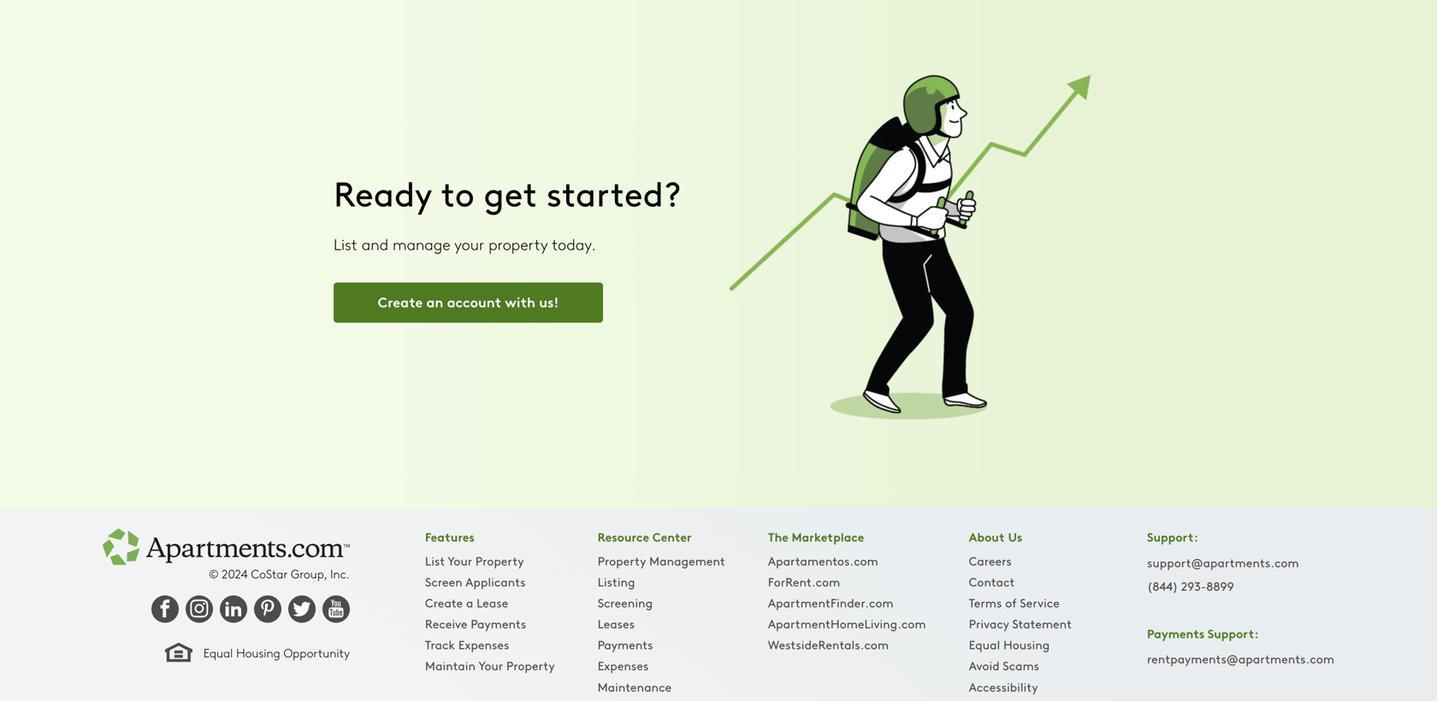 Task type: vqa. For each thing, say whether or not it's contained in the screenshot.
Harris
no



Task type: describe. For each thing, give the bounding box(es) containing it.
costar
[[251, 566, 288, 582]]

support@apartments.com (844) 293-8899
[[1147, 554, 1299, 595]]

8899
[[1207, 578, 1235, 595]]

© 2024 costar group, inc.
[[209, 566, 350, 582]]

create inside features list your property screen applicants create a lease receive payments track expenses maintain your property
[[425, 595, 463, 611]]

screen
[[425, 574, 463, 590]]

apartmentfinder.com link
[[768, 595, 894, 616]]

an illustration of a man with a rocket backpack gets ready to lift off. image
[[719, 55, 1104, 440]]

terms of service link
[[969, 595, 1060, 616]]

property down track expenses link at bottom left
[[506, 658, 555, 674]]

payments link
[[598, 637, 653, 658]]

receive
[[425, 616, 468, 632]]

list your property link
[[425, 553, 524, 573]]

resource center property management listing screening leases payments expenses maintenance
[[598, 528, 725, 695]]

293-
[[1182, 578, 1207, 595]]

your
[[454, 234, 484, 255]]

1 horizontal spatial support:
[[1208, 625, 1259, 642]]

account
[[447, 292, 502, 311]]

service
[[1020, 595, 1060, 611]]

resource
[[598, 528, 649, 546]]

maintain
[[425, 658, 476, 674]]

about us careers contact terms of service privacy statement equal housing avoid scams accessibility
[[969, 528, 1072, 695]]

to
[[441, 169, 475, 216]]

today.
[[552, 234, 596, 255]]

of
[[1005, 595, 1017, 611]]

the
[[768, 528, 789, 546]]

us
[[1008, 528, 1023, 546]]

property
[[489, 234, 548, 255]]

manage
[[393, 234, 451, 255]]

started?
[[546, 169, 681, 216]]

marketplace
[[792, 528, 864, 546]]

listing
[[598, 574, 635, 590]]

payments inside features list your property screen applicants create a lease receive payments track expenses maintain your property
[[471, 616, 526, 632]]

privacy statement link
[[969, 616, 1072, 637]]

rentpayments@apartments.com
[[1147, 651, 1335, 667]]

careers link
[[969, 553, 1012, 573]]

equal inside the about us careers contact terms of service privacy statement equal housing avoid scams accessibility
[[969, 637, 1000, 653]]

listing link
[[598, 574, 635, 595]]

1 vertical spatial your
[[479, 658, 503, 674]]

avoid scams link
[[969, 658, 1040, 679]]

payments support:
[[1147, 625, 1259, 642]]

and
[[362, 234, 389, 255]]

a
[[466, 595, 473, 611]]

statement
[[1012, 616, 1072, 632]]

create a lease link
[[425, 595, 508, 616]]

footer containing features
[[0, 508, 1437, 702]]

2024
[[222, 566, 248, 582]]

forrent.com link
[[768, 574, 840, 595]]

apartamentos.com
[[768, 553, 879, 569]]

us!
[[539, 292, 559, 311]]

apartamentos.com link
[[768, 553, 879, 573]]

opportunity
[[284, 645, 350, 662]]

2 horizontal spatial payments
[[1147, 625, 1205, 642]]

screening link
[[598, 595, 653, 616]]

center
[[653, 528, 692, 546]]

avoid
[[969, 658, 1000, 674]]

leases link
[[598, 616, 635, 637]]

the marketplace apartamentos.com forrent.com apartmentfinder.com apartmenthomeliving.com westsiderentals.com
[[768, 528, 926, 653]]

payments inside resource center property management listing screening leases payments expenses maintenance
[[598, 637, 653, 653]]

apartmenthomeliving.com
[[768, 616, 926, 632]]

ready to get started?
[[334, 169, 681, 216]]

about
[[969, 528, 1005, 546]]

contact
[[969, 574, 1015, 590]]



Task type: locate. For each thing, give the bounding box(es) containing it.
0 vertical spatial list
[[334, 234, 358, 255]]

your down features
[[448, 553, 472, 569]]

expenses link
[[598, 658, 649, 679]]

1 horizontal spatial create
[[425, 595, 463, 611]]

westsiderentals.com link
[[768, 637, 889, 658]]

leases
[[598, 616, 635, 632]]

careers
[[969, 553, 1012, 569]]

1 vertical spatial list
[[425, 553, 445, 569]]

maintenance link
[[598, 679, 672, 700]]

privacy
[[969, 616, 1009, 632]]

group,
[[291, 566, 327, 582]]

0 vertical spatial support:
[[1147, 528, 1199, 546]]

accessibility link
[[969, 679, 1038, 700]]

create down screen
[[425, 595, 463, 611]]

1 horizontal spatial payments
[[598, 637, 653, 653]]

maintain your property link
[[425, 658, 555, 679]]

screen applicants link
[[425, 574, 526, 595]]

(844) 293-8899 link
[[1147, 578, 1235, 595]]

expenses inside features list your property screen applicants create a lease receive payments track expenses maintain your property
[[458, 637, 509, 653]]

receive payments link
[[425, 616, 526, 637]]

(844)
[[1147, 578, 1179, 595]]

1 horizontal spatial expenses
[[598, 658, 649, 674]]

applicants
[[466, 574, 526, 590]]

expenses
[[458, 637, 509, 653], [598, 658, 649, 674]]

support@apartments.com
[[1147, 554, 1299, 571]]

©
[[209, 566, 219, 582]]

housing inside the about us careers contact terms of service privacy statement equal housing avoid scams accessibility
[[1004, 637, 1050, 653]]

equal housing opportunity
[[203, 645, 350, 662]]

contact link
[[969, 574, 1015, 595]]

track expenses link
[[425, 637, 509, 658]]

1 vertical spatial support:
[[1208, 625, 1259, 642]]

list inside features list your property screen applicants create a lease receive payments track expenses maintain your property
[[425, 553, 445, 569]]

0 vertical spatial create
[[378, 292, 423, 311]]

westsiderentals.com
[[768, 637, 889, 653]]

0 horizontal spatial your
[[448, 553, 472, 569]]

expenses inside resource center property management listing screening leases payments expenses maintenance
[[598, 658, 649, 674]]

0 horizontal spatial support:
[[1147, 528, 1199, 546]]

lease
[[477, 595, 508, 611]]

apartmenthomeliving.com link
[[768, 616, 926, 637]]

housing left opportunity
[[236, 645, 280, 662]]

payments down lease
[[471, 616, 526, 632]]

expenses down the payments link
[[598, 658, 649, 674]]

list up screen
[[425, 553, 445, 569]]

0 horizontal spatial create
[[378, 292, 423, 311]]

0 horizontal spatial equal
[[203, 645, 233, 662]]

with
[[505, 292, 536, 311]]

apartmentfinder.com
[[768, 595, 894, 611]]

equal down "©"
[[203, 645, 233, 662]]

support: up rentpayments@apartments.com
[[1208, 625, 1259, 642]]

track
[[425, 637, 455, 653]]

equal housing link
[[969, 637, 1050, 658]]

equal
[[969, 637, 1000, 653], [203, 645, 233, 662]]

1 horizontal spatial list
[[425, 553, 445, 569]]

support:
[[1147, 528, 1199, 546], [1208, 625, 1259, 642]]

property up "applicants"
[[476, 553, 524, 569]]

footer
[[0, 508, 1437, 702]]

create left the "an"
[[378, 292, 423, 311]]

list
[[334, 234, 358, 255], [425, 553, 445, 569]]

payments down (844)
[[1147, 625, 1205, 642]]

1 horizontal spatial housing
[[1004, 637, 1050, 653]]

0 horizontal spatial housing
[[236, 645, 280, 662]]

your down track expenses link at bottom left
[[479, 658, 503, 674]]

0 horizontal spatial payments
[[471, 616, 526, 632]]

list left and
[[334, 234, 358, 255]]

get
[[484, 169, 537, 216]]

1 horizontal spatial equal
[[969, 637, 1000, 653]]

expenses down receive payments 'link'
[[458, 637, 509, 653]]

housing
[[1004, 637, 1050, 653], [236, 645, 280, 662]]

scams
[[1003, 658, 1040, 674]]

ready
[[334, 169, 432, 216]]

features
[[425, 528, 475, 546]]

payments
[[471, 616, 526, 632], [1147, 625, 1205, 642], [598, 637, 653, 653]]

accessibility
[[969, 679, 1038, 695]]

list and manage your property today.
[[334, 234, 596, 255]]

1 vertical spatial expenses
[[598, 658, 649, 674]]

property up listing
[[598, 553, 646, 569]]

equal up avoid
[[969, 637, 1000, 653]]

inc.
[[330, 566, 350, 582]]

create an account with us!
[[378, 292, 559, 311]]

screening
[[598, 595, 653, 611]]

0 horizontal spatial expenses
[[458, 637, 509, 653]]

support: up (844)
[[1147, 528, 1199, 546]]

property inside resource center property management listing screening leases payments expenses maintenance
[[598, 553, 646, 569]]

forrent.com
[[768, 574, 840, 590]]

maintenance
[[598, 679, 672, 695]]

create an account with us! link
[[334, 283, 603, 323]]

features list your property screen applicants create a lease receive payments track expenses maintain your property
[[425, 528, 555, 674]]

0 vertical spatial your
[[448, 553, 472, 569]]

0 vertical spatial expenses
[[458, 637, 509, 653]]

an
[[427, 292, 443, 311]]

terms
[[969, 595, 1002, 611]]

management
[[649, 553, 725, 569]]

property
[[476, 553, 524, 569], [598, 553, 646, 569], [506, 658, 555, 674]]

0 horizontal spatial list
[[334, 234, 358, 255]]

create
[[378, 292, 423, 311], [425, 595, 463, 611]]

housing down privacy statement link
[[1004, 637, 1050, 653]]

your
[[448, 553, 472, 569], [479, 658, 503, 674]]

payments down leases link
[[598, 637, 653, 653]]

1 vertical spatial create
[[425, 595, 463, 611]]

1 horizontal spatial your
[[479, 658, 503, 674]]

property management link
[[598, 553, 725, 573]]



